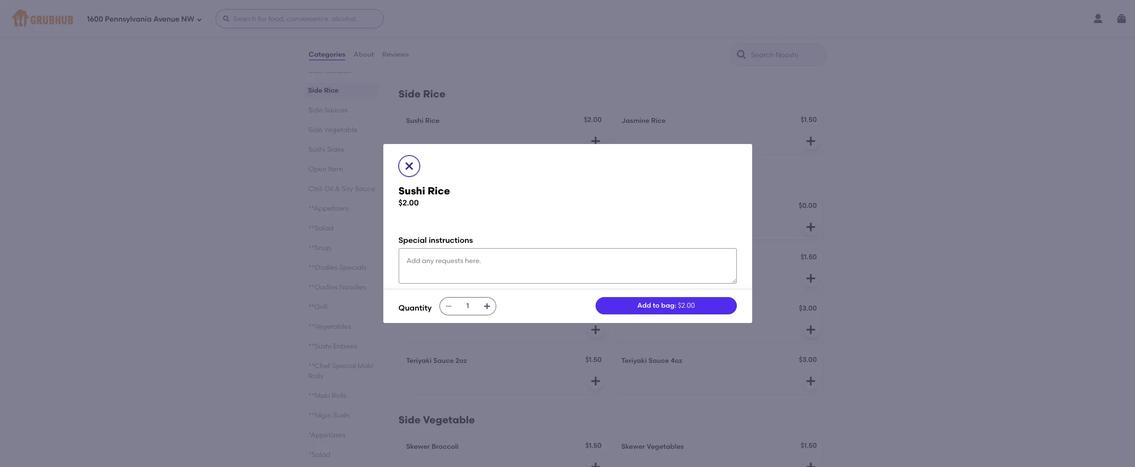 Task type: describe. For each thing, give the bounding box(es) containing it.
noodles for **oodles noodles
[[339, 283, 366, 292]]

**soup tab
[[308, 243, 376, 253]]

rice inside "tab"
[[324, 86, 339, 95]]

$1.50 inside button
[[801, 253, 817, 262]]

0 vertical spatial 4oz
[[662, 306, 674, 314]]

side sauces tab
[[308, 105, 376, 115]]

teriyaki sauce 2oz
[[406, 357, 467, 365]]

hot for hot chili oil 4oz
[[622, 306, 633, 314]]

chili for hot chili oil 16oz
[[420, 306, 435, 314]]

eel
[[406, 254, 416, 262]]

entrees
[[333, 343, 357, 351]]

avenue
[[153, 15, 180, 23]]

**chef special maki rolls
[[308, 362, 373, 381]]

1600 pennsylvania avenue nw
[[87, 15, 194, 23]]

**maki rolls tab
[[308, 391, 376, 401]]

**grill tab
[[308, 302, 376, 312]]

**oodles noodles
[[308, 283, 366, 292]]

$1.50 for jasmine rice
[[801, 116, 817, 124]]

teriyaki sauce 4oz
[[622, 357, 683, 365]]

rice noodle
[[406, 31, 446, 39]]

open item
[[308, 165, 343, 173]]

**sushi entrees
[[308, 343, 357, 351]]

$4.00
[[584, 30, 602, 38]]

rolls inside **chef special maki rolls
[[308, 372, 323, 381]]

**sushi
[[308, 343, 331, 351]]

item
[[328, 165, 343, 173]]

Special instructions text field
[[399, 248, 737, 284]]

**chef
[[308, 362, 330, 370]]

hot for hot chili oil 16oz
[[406, 306, 418, 314]]

1 horizontal spatial side vegetable
[[399, 414, 475, 426]]

eel sauce
[[406, 254, 438, 262]]

$10.00
[[581, 305, 602, 313]]

chili inside chili oil & soy sauce 'tab'
[[308, 185, 323, 193]]

rice inside sushi rice $2.00
[[428, 185, 450, 197]]

*salad
[[308, 451, 330, 459]]

broccoli
[[432, 443, 459, 451]]

soy inside soy sauce button
[[406, 203, 418, 211]]

**salad
[[308, 224, 333, 233]]

*salad tab
[[308, 450, 376, 460]]

1 horizontal spatial special
[[399, 236, 427, 245]]

2oz
[[456, 357, 467, 365]]

sushi sides tab
[[308, 145, 376, 155]]

1 vertical spatial rolls
[[332, 392, 346, 400]]

oil for hot chili oil 16oz
[[436, 306, 446, 314]]

**salad tab
[[308, 223, 376, 234]]

instructions
[[429, 236, 473, 245]]

**sushi entrees tab
[[308, 342, 376, 352]]

&
[[335, 185, 340, 193]]

**appetizers tab
[[308, 204, 376, 214]]

soy inside chili oil & soy sauce 'tab'
[[341, 185, 353, 193]]

*appetizers tab
[[308, 431, 376, 441]]

open
[[308, 165, 326, 173]]

$2.00 inside sushi rice $2.00
[[399, 198, 419, 207]]

sushi for sushi rice
[[406, 117, 424, 125]]

**oodles for **oodles noodles
[[308, 283, 337, 292]]

bag:
[[661, 302, 677, 310]]

**vegetables tab
[[308, 322, 376, 332]]

$4.50
[[799, 30, 817, 38]]

pennsylvania
[[105, 15, 152, 23]]

$1.50 for teriyaki sauce 2oz
[[586, 356, 602, 364]]

side up 'sushi sides'
[[308, 126, 322, 134]]

**maki
[[308, 392, 330, 400]]

noodle
[[422, 31, 446, 39]]

side up sushi rice
[[399, 88, 421, 100]]

skewer vegetables
[[622, 443, 684, 451]]

sushi rice
[[406, 117, 440, 125]]

$0.00
[[799, 202, 817, 210]]

eel sauce button
[[400, 248, 608, 291]]

noodles for ramen noodles
[[647, 31, 674, 39]]

sauce for eel sauce
[[418, 254, 438, 262]]

chili oil & soy sauce tab
[[308, 184, 376, 194]]

vegetable inside side vegetable tab
[[324, 126, 357, 134]]

$3.00 for $1.50
[[799, 356, 817, 364]]

quantity
[[399, 304, 432, 313]]

**maki rolls
[[308, 392, 346, 400]]

1 vertical spatial sauces
[[423, 174, 460, 186]]



Task type: locate. For each thing, give the bounding box(es) containing it.
side vegetable
[[308, 126, 357, 134], [399, 414, 475, 426]]

sushi for sushi sides
[[308, 146, 325, 154]]

0 horizontal spatial vegetable
[[324, 126, 357, 134]]

0 horizontal spatial side vegetable
[[308, 126, 357, 134]]

0 horizontal spatial skewer
[[406, 443, 430, 451]]

0 vertical spatial special
[[399, 236, 427, 245]]

0 vertical spatial $2.00
[[584, 116, 602, 124]]

1 horizontal spatial side sauces
[[399, 174, 460, 186]]

0 vertical spatial $3.00
[[799, 305, 817, 313]]

1 horizontal spatial vegetable
[[423, 414, 475, 426]]

16oz
[[447, 306, 461, 314]]

about button
[[353, 37, 375, 72]]

$1.50 button
[[616, 248, 823, 291]]

categories button
[[308, 37, 346, 72]]

**oodles specials tab
[[308, 263, 376, 273]]

svg image inside the main navigation navigation
[[1116, 13, 1128, 25]]

categories
[[309, 50, 346, 59]]

noodles down 'specials'
[[339, 283, 366, 292]]

1 vertical spatial special
[[332, 362, 356, 370]]

specials
[[339, 264, 366, 272]]

sauce for soy sauce
[[420, 203, 440, 211]]

hot chili oil 16oz
[[406, 306, 461, 314]]

sauce
[[355, 185, 375, 193], [420, 203, 440, 211], [418, 254, 438, 262], [433, 357, 454, 365], [649, 357, 669, 365]]

$3.00 for $10.00
[[799, 305, 817, 313]]

sauce inside 'tab'
[[355, 185, 375, 193]]

1 vertical spatial **oodles
[[308, 283, 337, 292]]

1 horizontal spatial teriyaki
[[622, 357, 647, 365]]

$0.00 button
[[616, 197, 823, 240]]

jasmine
[[622, 117, 650, 125]]

2 vertical spatial $2.00
[[678, 302, 695, 310]]

hot
[[406, 306, 418, 314], [622, 306, 633, 314]]

special inside **chef special maki rolls
[[332, 362, 356, 370]]

side vegetable inside tab
[[308, 126, 357, 134]]

side
[[308, 67, 322, 75], [308, 86, 323, 95], [399, 88, 421, 100], [308, 106, 322, 114], [308, 126, 322, 134], [399, 174, 421, 186], [399, 414, 421, 426]]

hot left the 'add'
[[622, 306, 633, 314]]

0 vertical spatial side sauces
[[308, 106, 348, 114]]

sauces up soy sauce
[[423, 174, 460, 186]]

**nigiri
[[308, 412, 331, 420]]

2 teriyaki from the left
[[622, 357, 647, 365]]

**nigiri sushi
[[308, 412, 350, 420]]

Search Nooshi search field
[[750, 50, 824, 60]]

0 vertical spatial rolls
[[308, 372, 323, 381]]

1 horizontal spatial side rice
[[399, 88, 446, 100]]

1 **oodles from the top
[[308, 264, 337, 272]]

ramen noodles
[[622, 31, 674, 39]]

skewer for skewer broccoli
[[406, 443, 430, 451]]

sushi
[[406, 117, 424, 125], [308, 146, 325, 154], [399, 185, 425, 197], [333, 412, 350, 420]]

1 hot from the left
[[406, 306, 418, 314]]

$2.00
[[584, 116, 602, 124], [399, 198, 419, 207], [678, 302, 695, 310]]

side rice inside "tab"
[[308, 86, 339, 95]]

0 vertical spatial noodles
[[647, 31, 674, 39]]

rolls down '**chef'
[[308, 372, 323, 381]]

vegetable up sushi sides tab
[[324, 126, 357, 134]]

1 horizontal spatial $2.00
[[584, 116, 602, 124]]

1 horizontal spatial skewer
[[622, 443, 645, 451]]

svg image
[[222, 15, 230, 23], [196, 17, 202, 22], [590, 136, 601, 147], [403, 160, 415, 172], [805, 222, 817, 233], [590, 273, 601, 285], [805, 273, 817, 285], [590, 324, 601, 336], [590, 376, 601, 387], [805, 462, 817, 468]]

add
[[637, 302, 651, 310]]

chili for hot chili oil 4oz
[[635, 306, 650, 314]]

Input item quantity number field
[[457, 298, 478, 315]]

**oodles inside tab
[[308, 264, 337, 272]]

side down "categories"
[[308, 67, 322, 75]]

oil left &
[[324, 185, 333, 193]]

reviews button
[[382, 37, 410, 72]]

*appetizers
[[308, 431, 345, 440]]

2 **oodles from the top
[[308, 283, 337, 292]]

2 hot from the left
[[622, 306, 633, 314]]

side noodles tab
[[308, 66, 376, 76]]

**oodles down the **soup
[[308, 264, 337, 272]]

1 horizontal spatial chili
[[420, 306, 435, 314]]

skewer for skewer vegetables
[[622, 443, 645, 451]]

skewer broccoli
[[406, 443, 459, 451]]

vegetable up broccoli
[[423, 414, 475, 426]]

hot left 16oz
[[406, 306, 418, 314]]

sauces
[[324, 106, 348, 114], [423, 174, 460, 186]]

sides
[[327, 146, 344, 154]]

rice
[[406, 31, 421, 39], [324, 86, 339, 95], [423, 88, 446, 100], [425, 117, 440, 125], [651, 117, 666, 125], [428, 185, 450, 197]]

1 horizontal spatial hot
[[622, 306, 633, 314]]

ramen
[[622, 31, 645, 39]]

skewer
[[406, 443, 430, 451], [622, 443, 645, 451]]

noodles down "categories"
[[324, 67, 351, 75]]

1 vertical spatial $3.00
[[799, 356, 817, 364]]

0 vertical spatial soy
[[341, 185, 353, 193]]

side sauces up side vegetable tab
[[308, 106, 348, 114]]

chili oil & soy sauce
[[308, 185, 375, 193]]

special down entrees
[[332, 362, 356, 370]]

1 horizontal spatial soy
[[406, 203, 418, 211]]

special instructions
[[399, 236, 473, 245]]

rolls right the **maki
[[332, 392, 346, 400]]

$2.00 left jasmine
[[584, 116, 602, 124]]

side up skewer broccoli
[[399, 414, 421, 426]]

2 $3.00 from the top
[[799, 356, 817, 364]]

noodles
[[647, 31, 674, 39], [324, 67, 351, 75], [339, 283, 366, 292]]

**oodles up **grill
[[308, 283, 337, 292]]

**chef special maki rolls tab
[[308, 361, 376, 382]]

sauces up side vegetable tab
[[324, 106, 348, 114]]

skewer left broccoli
[[406, 443, 430, 451]]

side inside "tab"
[[308, 86, 323, 95]]

oil for hot chili oil 4oz
[[652, 306, 661, 314]]

1 horizontal spatial oil
[[436, 306, 446, 314]]

sauce for teriyaki sauce 2oz
[[433, 357, 454, 365]]

oil right the 'add'
[[652, 306, 661, 314]]

0 horizontal spatial soy
[[341, 185, 353, 193]]

maki
[[358, 362, 373, 370]]

noodles for side noodles
[[324, 67, 351, 75]]

soy right &
[[341, 185, 353, 193]]

$1.50 for skewer vegetables
[[801, 442, 817, 450]]

noodles right ramen
[[647, 31, 674, 39]]

sushi inside sushi rice $2.00
[[399, 185, 425, 197]]

0 horizontal spatial side sauces
[[308, 106, 348, 114]]

side rice
[[308, 86, 339, 95], [399, 88, 446, 100]]

2 horizontal spatial oil
[[652, 306, 661, 314]]

1 horizontal spatial sauces
[[423, 174, 460, 186]]

$1.50
[[801, 116, 817, 124], [801, 253, 817, 262], [586, 356, 602, 364], [586, 442, 602, 450], [801, 442, 817, 450]]

**vegetables
[[308, 323, 351, 331]]

4oz
[[662, 306, 674, 314], [671, 357, 683, 365]]

chili down open
[[308, 185, 323, 193]]

vegetable
[[324, 126, 357, 134], [423, 414, 475, 426]]

oil
[[324, 185, 333, 193], [436, 306, 446, 314], [652, 306, 661, 314]]

nw
[[181, 15, 194, 23]]

side rice up sushi rice
[[399, 88, 446, 100]]

chili
[[308, 185, 323, 193], [420, 306, 435, 314], [635, 306, 650, 314]]

1 vertical spatial vegetable
[[423, 414, 475, 426]]

oil left 16oz
[[436, 306, 446, 314]]

side vegetable tab
[[308, 125, 376, 135]]

open item tab
[[308, 164, 376, 174]]

special up eel
[[399, 236, 427, 245]]

0 horizontal spatial $2.00
[[399, 198, 419, 207]]

0 horizontal spatial teriyaki
[[406, 357, 432, 365]]

soy
[[341, 185, 353, 193], [406, 203, 418, 211]]

oil inside 'tab'
[[324, 185, 333, 193]]

2 skewer from the left
[[622, 443, 645, 451]]

2 horizontal spatial chili
[[635, 306, 650, 314]]

1 skewer from the left
[[406, 443, 430, 451]]

side up side vegetable tab
[[308, 106, 322, 114]]

side down side noodles
[[308, 86, 323, 95]]

**oodles noodles tab
[[308, 283, 376, 293]]

0 horizontal spatial sauces
[[324, 106, 348, 114]]

chili left to
[[635, 306, 650, 314]]

**appetizers
[[308, 205, 348, 213]]

sauce for teriyaki sauce 4oz
[[649, 357, 669, 365]]

1 vertical spatial side sauces
[[399, 174, 460, 186]]

0 vertical spatial sauces
[[324, 106, 348, 114]]

0 horizontal spatial special
[[332, 362, 356, 370]]

main navigation navigation
[[0, 0, 1135, 37]]

about
[[354, 50, 374, 59]]

side sauces up soy sauce
[[399, 174, 460, 186]]

0 horizontal spatial chili
[[308, 185, 323, 193]]

1 vertical spatial noodles
[[324, 67, 351, 75]]

to
[[653, 302, 660, 310]]

2 vertical spatial noodles
[[339, 283, 366, 292]]

side up soy sauce
[[399, 174, 421, 186]]

1 vertical spatial 4oz
[[671, 357, 683, 365]]

1 $3.00 from the top
[[799, 305, 817, 313]]

**soup
[[308, 244, 331, 252]]

1 vertical spatial $2.00
[[399, 198, 419, 207]]

2 horizontal spatial $2.00
[[678, 302, 695, 310]]

0 vertical spatial side vegetable
[[308, 126, 357, 134]]

sushi for sushi rice $2.00
[[399, 185, 425, 197]]

chili left 16oz
[[420, 306, 435, 314]]

0 horizontal spatial rolls
[[308, 372, 323, 381]]

**oodles
[[308, 264, 337, 272], [308, 283, 337, 292]]

jasmine rice
[[622, 117, 666, 125]]

1 teriyaki from the left
[[406, 357, 432, 365]]

0 horizontal spatial hot
[[406, 306, 418, 314]]

**oodles specials
[[308, 264, 366, 272]]

rolls
[[308, 372, 323, 381], [332, 392, 346, 400]]

1 horizontal spatial rolls
[[332, 392, 346, 400]]

**oodles for **oodles specials
[[308, 264, 337, 272]]

skewer left vegetables
[[622, 443, 645, 451]]

side rice down side noodles
[[308, 86, 339, 95]]

**oodles inside tab
[[308, 283, 337, 292]]

reviews
[[382, 50, 409, 59]]

side sauces
[[308, 106, 348, 114], [399, 174, 460, 186]]

1 vertical spatial side vegetable
[[399, 414, 475, 426]]

special
[[399, 236, 427, 245], [332, 362, 356, 370]]

0 vertical spatial **oodles
[[308, 264, 337, 272]]

search icon image
[[736, 49, 747, 61]]

hot chili oil 4oz
[[622, 306, 674, 314]]

side vegetable up sides
[[308, 126, 357, 134]]

$2.00 right bag:
[[678, 302, 695, 310]]

soy sauce button
[[400, 197, 608, 240]]

0 horizontal spatial side rice
[[308, 86, 339, 95]]

teriyaki for teriyaki sauce 2oz
[[406, 357, 432, 365]]

1 vertical spatial soy
[[406, 203, 418, 211]]

soy up 'special instructions'
[[406, 203, 418, 211]]

teriyaki for teriyaki sauce 4oz
[[622, 357, 647, 365]]

1600
[[87, 15, 103, 23]]

$1.50 for skewer broccoli
[[586, 442, 602, 450]]

**nigiri sushi tab
[[308, 411, 376, 421]]

sushi rice $2.00
[[399, 185, 450, 207]]

sushi sides
[[308, 146, 344, 154]]

$3.00
[[799, 305, 817, 313], [799, 356, 817, 364]]

teriyaki
[[406, 357, 432, 365], [622, 357, 647, 365]]

**grill
[[308, 303, 327, 311]]

sauces inside tab
[[324, 106, 348, 114]]

soy sauce
[[406, 203, 440, 211]]

side sauces inside tab
[[308, 106, 348, 114]]

svg image
[[1116, 13, 1128, 25], [805, 136, 817, 147], [445, 303, 452, 311], [483, 303, 491, 311], [805, 324, 817, 336], [805, 376, 817, 387], [590, 462, 601, 468]]

$2.00 up 'special instructions'
[[399, 198, 419, 207]]

0 horizontal spatial oil
[[324, 185, 333, 193]]

side rice tab
[[308, 86, 376, 96]]

add to bag: $2.00
[[637, 302, 695, 310]]

side noodles
[[308, 67, 351, 75]]

side vegetable up skewer broccoli
[[399, 414, 475, 426]]

0 vertical spatial vegetable
[[324, 126, 357, 134]]

vegetables
[[647, 443, 684, 451]]



Task type: vqa. For each thing, say whether or not it's contained in the screenshot.
"peppers," within the "Pepperoni, Canadian bacon, mushrooms, onions, green peppers, tomatoes, and feta cheese."
no



